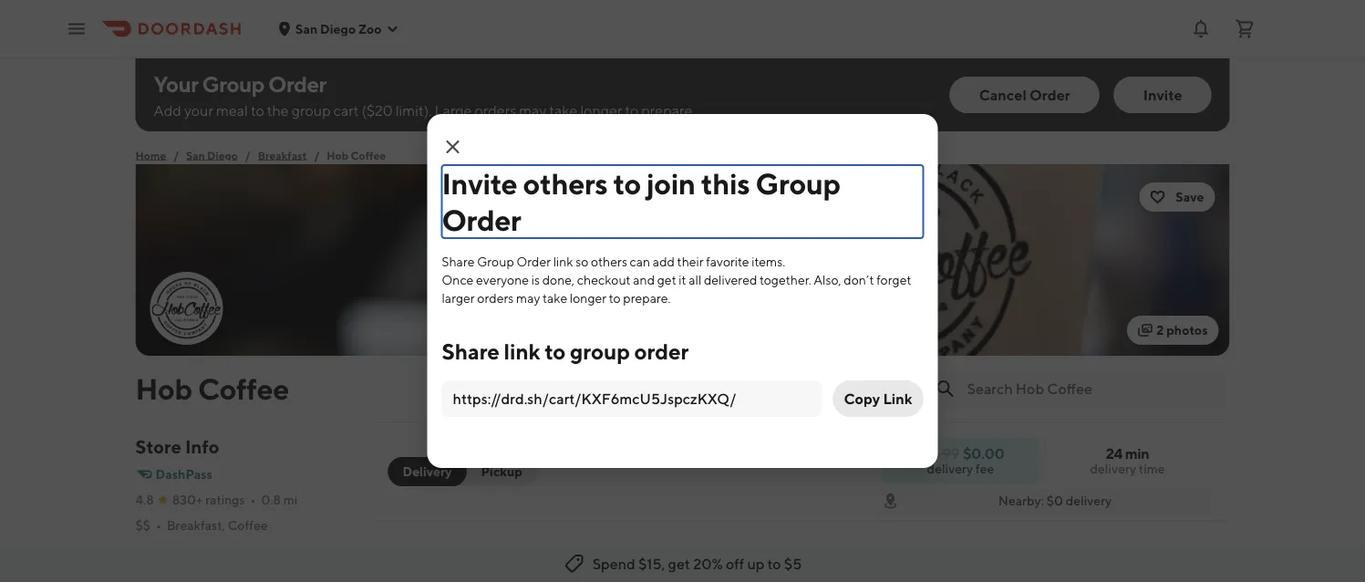 Task type: locate. For each thing, give the bounding box(es) containing it.
0 vertical spatial save
[[1176, 189, 1205, 204]]

larger
[[442, 291, 475, 306]]

1 horizontal spatial link
[[553, 254, 573, 269]]

0 horizontal spatial group
[[202, 71, 264, 97]]

2
[[1157, 322, 1164, 338], [555, 559, 564, 579]]

invite for invite others to join this group order
[[442, 166, 518, 200]]

take
[[549, 102, 578, 119], [543, 291, 568, 306]]

0 horizontal spatial /
[[174, 149, 179, 161]]

diego
[[320, 21, 356, 36], [207, 149, 238, 161]]

0 vertical spatial san
[[296, 21, 318, 36]]

2 horizontal spatial /
[[314, 149, 319, 161]]

get left it in the top of the page
[[658, 272, 677, 287]]

0 horizontal spatial san
[[186, 149, 205, 161]]

1 vertical spatial group
[[756, 166, 841, 200]]

order right cancel
[[1030, 86, 1071, 104]]

cart
[[334, 102, 359, 119]]

0 vertical spatial may
[[519, 102, 547, 119]]

&
[[179, 543, 187, 558]]

1 vertical spatial others
[[591, 254, 628, 269]]

breakfast link
[[258, 146, 307, 164]]

1 vertical spatial orders
[[477, 291, 514, 306]]

2 inside button
[[1157, 322, 1164, 338]]

may right large
[[519, 102, 547, 119]]

add
[[653, 254, 675, 269]]

orders right large
[[475, 102, 516, 119]]

0 vertical spatial group
[[202, 71, 264, 97]]

0 vertical spatial •
[[250, 492, 256, 507]]

1 vertical spatial may
[[516, 291, 540, 306]]

1 horizontal spatial /
[[245, 149, 251, 161]]

1 vertical spatial 2
[[555, 559, 564, 579]]

1 horizontal spatial •
[[250, 492, 256, 507]]

home
[[135, 149, 166, 161]]

group right the
[[292, 102, 331, 119]]

delivery left fee
[[927, 461, 974, 476]]

your right add on the left top
[[184, 102, 213, 119]]

2 photos button
[[1128, 316, 1219, 345]]

/ right home
[[174, 149, 179, 161]]

save
[[1176, 189, 1205, 204], [620, 559, 654, 579]]

1 horizontal spatial save
[[1176, 189, 1205, 204]]

others inside share group order link so others can add their favorite items. once everyone is done, checkout and get it all delivered together. also, don't forget larger orders may take longer to prepare.
[[591, 254, 628, 269]]

0 vertical spatial your
[[184, 102, 213, 119]]

delivery inside '24 min delivery time'
[[1091, 461, 1137, 476]]

to inside invite others to join this group order
[[614, 166, 641, 200]]

order up the
[[268, 71, 326, 97]]

1 vertical spatial take
[[543, 291, 568, 306]]

1 vertical spatial san
[[186, 149, 205, 161]]

prepare.
[[642, 102, 696, 119], [623, 291, 671, 306]]

pricing & fees button
[[135, 542, 235, 560]]

1 share from the top
[[442, 254, 475, 269]]

1 horizontal spatial your
[[489, 559, 521, 579]]

longer inside share group order link so others can add their favorite items. once everyone is done, checkout and get it all delivered together. also, don't forget larger orders may take longer to prepare.
[[570, 291, 607, 306]]

copy link button
[[833, 380, 924, 417]]

link down is
[[504, 338, 541, 364]]

up left $5
[[748, 555, 765, 572]]

0 horizontal spatial save
[[620, 559, 654, 579]]

0 vertical spatial hob
[[327, 149, 349, 161]]

orders down 40%
[[420, 581, 466, 582]]

group
[[292, 102, 331, 119], [570, 338, 630, 364]]

1 vertical spatial hob
[[135, 371, 192, 406]]

1 horizontal spatial hob
[[327, 149, 349, 161]]

0 vertical spatial get
[[658, 272, 677, 287]]

hob coffee
[[135, 371, 289, 406]]

diego down meal
[[207, 149, 238, 161]]

invite inside invite others to join this group order
[[442, 166, 518, 200]]

san right home link
[[186, 149, 205, 161]]

order up is
[[517, 254, 551, 269]]

1 vertical spatial save
[[620, 559, 654, 579]]

0 horizontal spatial up
[[657, 559, 676, 579]]

your inside your group order add your meal to the group cart ($20 limit). large orders may take longer to prepare.
[[184, 102, 213, 119]]

2 up code
[[555, 559, 564, 579]]

others inside invite others to join this group order
[[523, 166, 608, 200]]

link left so
[[553, 254, 573, 269]]

join
[[647, 166, 696, 200]]

0.8 mi
[[261, 492, 298, 507]]

2 vertical spatial group
[[477, 254, 514, 269]]

share
[[442, 254, 475, 269], [442, 338, 500, 364]]

2 share from the top
[[442, 338, 500, 364]]

40%
[[429, 559, 463, 579]]

up inside get 40% off your first 2 orders. save up to $10 on orders $15+.  use code 40deal, valid for 4
[[657, 559, 676, 579]]

longer
[[581, 102, 623, 119], [570, 291, 607, 306]]

1 horizontal spatial 2
[[1157, 322, 1164, 338]]

$15,
[[639, 555, 665, 572]]

order inside button
[[1030, 86, 1071, 104]]

1 vertical spatial your
[[489, 559, 521, 579]]

• left 0.8
[[250, 492, 256, 507]]

group up meal
[[202, 71, 264, 97]]

order
[[635, 338, 689, 364]]

0 vertical spatial link
[[553, 254, 573, 269]]

1 vertical spatial prepare.
[[623, 291, 671, 306]]

group right this
[[756, 166, 841, 200]]

order up everyone
[[442, 203, 521, 237]]

min
[[1125, 445, 1150, 462]]

1 vertical spatial invite
[[442, 166, 518, 200]]

0 horizontal spatial diego
[[207, 149, 238, 161]]

1 horizontal spatial off
[[726, 555, 745, 572]]

0 vertical spatial take
[[549, 102, 578, 119]]

delivery inside $0.99 $0.00 delivery fee
[[927, 461, 974, 476]]

others up checkout
[[591, 254, 628, 269]]

1 horizontal spatial up
[[748, 555, 765, 572]]

0 horizontal spatial group
[[292, 102, 331, 119]]

up up valid
[[657, 559, 676, 579]]

prepare. down and
[[623, 291, 671, 306]]

delivered
[[704, 272, 757, 287]]

delivery right $0
[[1066, 493, 1112, 508]]

san diego zoo
[[296, 21, 382, 36]]

0 vertical spatial share
[[442, 254, 475, 269]]

order
[[268, 71, 326, 97], [1030, 86, 1071, 104], [442, 203, 521, 237], [517, 254, 551, 269]]

others
[[523, 166, 608, 200], [591, 254, 628, 269]]

share link to group order
[[442, 338, 689, 364]]

store
[[135, 436, 181, 458]]

may down is
[[516, 291, 540, 306]]

nearby: $0 delivery
[[999, 493, 1112, 508]]

can
[[630, 254, 651, 269]]

1 vertical spatial get
[[668, 555, 691, 572]]

0 vertical spatial longer
[[581, 102, 623, 119]]

2 horizontal spatial group
[[756, 166, 841, 200]]

group up share link text box
[[570, 338, 630, 364]]

share up once in the top of the page
[[442, 254, 475, 269]]

diego left zoo
[[320, 21, 356, 36]]

3 / from the left
[[314, 149, 319, 161]]

2 left photos
[[1157, 322, 1164, 338]]

valid
[[649, 581, 683, 582]]

cancel order
[[980, 86, 1071, 104]]

coffee
[[351, 149, 386, 161], [198, 371, 289, 406], [228, 518, 268, 533]]

•
[[250, 492, 256, 507], [156, 518, 161, 533]]

Delivery radio
[[388, 457, 467, 486]]

invite inside button
[[1144, 86, 1183, 104]]

san left zoo
[[296, 21, 318, 36]]

mi
[[284, 492, 298, 507]]

0 vertical spatial orders
[[475, 102, 516, 119]]

1 horizontal spatial invite
[[1144, 86, 1183, 104]]

share down larger
[[442, 338, 500, 364]]

0 horizontal spatial invite
[[442, 166, 518, 200]]

share for share link to group order
[[442, 338, 500, 364]]

save inside 'button'
[[1176, 189, 1205, 204]]

may inside your group order add your meal to the group cart ($20 limit). large orders may take longer to prepare.
[[519, 102, 547, 119]]

san
[[296, 21, 318, 36], [186, 149, 205, 161]]

coffee down ($20 at the left of the page
[[351, 149, 386, 161]]

invite for invite
[[1144, 86, 1183, 104]]

off up $15+.
[[466, 559, 486, 579]]

orders inside get 40% off your first 2 orders. save up to $10 on orders $15+.  use code 40deal, valid for 4
[[420, 581, 466, 582]]

get inside share group order link so others can add their favorite items. once everyone is done, checkout and get it all delivered together. also, don't forget larger orders may take longer to prepare.
[[658, 272, 677, 287]]

$0
[[1047, 493, 1064, 508]]

0 vertical spatial invite
[[1144, 86, 1183, 104]]

order inside share group order link so others can add their favorite items. once everyone is done, checkout and get it all delivered together. also, don't forget larger orders may take longer to prepare.
[[517, 254, 551, 269]]

0 horizontal spatial your
[[184, 102, 213, 119]]

orders down everyone
[[477, 291, 514, 306]]

share group order link so others can add their favorite items. once everyone is done, checkout and get it all delivered together. also, don't forget larger orders may take longer to prepare.
[[442, 254, 912, 306]]

1 / from the left
[[174, 149, 179, 161]]

delivery for min
[[1091, 461, 1137, 476]]

delivery
[[403, 464, 452, 479]]

on
[[398, 581, 417, 582]]

get 40% off your first 2 orders. save up to $10 on orders $15+.  use code 40deal, valid for 4
[[398, 559, 729, 582]]

coffee down ratings
[[228, 518, 268, 533]]

1 horizontal spatial diego
[[320, 21, 356, 36]]

delivery left time
[[1091, 461, 1137, 476]]

Pickup radio
[[456, 457, 537, 486]]

group up everyone
[[477, 254, 514, 269]]

so
[[576, 254, 589, 269]]

1 vertical spatial share
[[442, 338, 500, 364]]

limit).
[[396, 102, 432, 119]]

/ left breakfast link
[[245, 149, 251, 161]]

your
[[154, 71, 198, 97]]

830+
[[172, 492, 203, 507]]

0 horizontal spatial •
[[156, 518, 161, 533]]

group inside your group order add your meal to the group cart ($20 limit). large orders may take longer to prepare.
[[292, 102, 331, 119]]

everyone
[[476, 272, 529, 287]]

0 vertical spatial 2
[[1157, 322, 1164, 338]]

0 horizontal spatial off
[[466, 559, 486, 579]]

to
[[251, 102, 264, 119], [625, 102, 639, 119], [614, 166, 641, 200], [609, 291, 621, 306], [545, 338, 566, 364], [768, 555, 781, 572], [679, 559, 694, 579]]

prepare. up the join
[[642, 102, 696, 119]]

may
[[519, 102, 547, 119], [516, 291, 540, 306]]

0 vertical spatial others
[[523, 166, 608, 200]]

get up valid
[[668, 555, 691, 572]]

($20
[[362, 102, 393, 119]]

group for your group order
[[202, 71, 264, 97]]

fees
[[190, 543, 217, 558]]

4.8
[[135, 492, 154, 507]]

group for share group order link so others can add their favorite items.
[[477, 254, 514, 269]]

Share link text field
[[453, 389, 811, 409]]

group inside your group order add your meal to the group cart ($20 limit). large orders may take longer to prepare.
[[202, 71, 264, 97]]

off right $10 at the right of the page
[[726, 555, 745, 572]]

/ right breakfast
[[314, 149, 319, 161]]

group inside share group order link so others can add their favorite items. once everyone is done, checkout and get it all delivered together. also, don't forget larger orders may take longer to prepare.
[[477, 254, 514, 269]]

1 vertical spatial longer
[[570, 291, 607, 306]]

hob coffee image
[[135, 164, 1230, 356], [152, 274, 221, 343]]

$0.99
[[921, 445, 960, 462]]

delivery
[[927, 461, 974, 476], [1091, 461, 1137, 476], [1066, 493, 1112, 508]]

• right $$
[[156, 518, 161, 533]]

others up so
[[523, 166, 608, 200]]

group
[[202, 71, 264, 97], [756, 166, 841, 200], [477, 254, 514, 269]]

off
[[726, 555, 745, 572], [466, 559, 486, 579]]

close invite others to join this group order image
[[442, 136, 464, 158]]

san diego zoo button
[[277, 21, 400, 36]]

hob up store at the left of the page
[[135, 371, 192, 406]]

your up use
[[489, 559, 521, 579]]

done,
[[543, 272, 575, 287]]

hob down cart
[[327, 149, 349, 161]]

0 horizontal spatial hob
[[135, 371, 192, 406]]

1 vertical spatial link
[[504, 338, 541, 364]]

1 vertical spatial group
[[570, 338, 630, 364]]

delivery for $0
[[1066, 493, 1112, 508]]

2 vertical spatial orders
[[420, 581, 466, 582]]

this
[[701, 166, 750, 200]]

1 horizontal spatial group
[[477, 254, 514, 269]]

0 vertical spatial prepare.
[[642, 102, 696, 119]]

0 vertical spatial group
[[292, 102, 331, 119]]

orders
[[475, 102, 516, 119], [477, 291, 514, 306], [420, 581, 466, 582]]

coffee up info
[[198, 371, 289, 406]]

delivery for $0.00
[[927, 461, 974, 476]]

share inside share group order link so others can add their favorite items. once everyone is done, checkout and get it all delivered together. also, don't forget larger orders may take longer to prepare.
[[442, 254, 475, 269]]

0 horizontal spatial 2
[[555, 559, 564, 579]]



Task type: vqa. For each thing, say whether or not it's contained in the screenshot.
LETTUCE HAMBURGER WRAP NO BUN. A 1/3 LB. ALL BEEF PATTY WITH TOMATOES, ONIONS AND DRESSING.  SERVED WRAPPED IN LETTUCE.
no



Task type: describe. For each thing, give the bounding box(es) containing it.
forget
[[877, 272, 912, 287]]

fee
[[976, 461, 995, 476]]

off inside get 40% off your first 2 orders. save up to $10 on orders $15+.  use code 40deal, valid for 4
[[466, 559, 486, 579]]

Item Search search field
[[967, 379, 1216, 399]]

$5
[[784, 555, 802, 572]]

code
[[540, 581, 576, 582]]

$0.00
[[963, 445, 1005, 462]]

also,
[[814, 272, 842, 287]]

1 vertical spatial coffee
[[198, 371, 289, 406]]

24 min delivery time
[[1091, 445, 1165, 476]]

$$
[[135, 518, 151, 533]]

all
[[689, 272, 702, 287]]

ratings
[[205, 492, 245, 507]]

store info
[[135, 436, 219, 458]]

save button
[[1140, 182, 1216, 212]]

830+ ratings •
[[172, 492, 256, 507]]

prepare. inside your group order add your meal to the group cart ($20 limit). large orders may take longer to prepare.
[[642, 102, 696, 119]]

longer inside your group order add your meal to the group cart ($20 limit). large orders may take longer to prepare.
[[581, 102, 623, 119]]

spend
[[593, 555, 636, 572]]

home / san diego / breakfast / hob coffee
[[135, 149, 386, 161]]

$$ • breakfast, coffee
[[135, 518, 268, 533]]

their
[[677, 254, 704, 269]]

0 vertical spatial diego
[[320, 21, 356, 36]]

1 vertical spatial diego
[[207, 149, 238, 161]]

24
[[1106, 445, 1123, 462]]

may inside share group order link so others can add their favorite items. once everyone is done, checkout and get it all delivered together. also, don't forget larger orders may take longer to prepare.
[[516, 291, 540, 306]]

$15+.
[[469, 581, 506, 582]]

for
[[686, 581, 707, 582]]

1 horizontal spatial san
[[296, 21, 318, 36]]

copy link
[[844, 390, 913, 407]]

invite button
[[1115, 77, 1212, 113]]

40deal,
[[579, 581, 646, 582]]

together.
[[760, 272, 812, 287]]

order inside invite others to join this group order
[[442, 203, 521, 237]]

once
[[442, 272, 474, 287]]

your inside get 40% off your first 2 orders. save up to $10 on orders $15+.  use code 40deal, valid for 4
[[489, 559, 521, 579]]

invite others to join this group order
[[442, 166, 841, 237]]

take inside share group order link so others can add their favorite items. once everyone is done, checkout and get it all delivered together. also, don't forget larger orders may take longer to prepare.
[[543, 291, 568, 306]]

order methods option group
[[388, 457, 537, 486]]

dashpass
[[156, 467, 212, 482]]

20%
[[693, 555, 723, 572]]

is
[[532, 272, 540, 287]]

0 horizontal spatial link
[[504, 338, 541, 364]]

favorite
[[706, 254, 750, 269]]

cancel
[[980, 86, 1027, 104]]

cancel order button
[[950, 77, 1100, 113]]

breakfast
[[258, 149, 307, 161]]

1 vertical spatial •
[[156, 518, 161, 533]]

$0.99 $0.00 delivery fee
[[921, 445, 1005, 476]]

your group order add your meal to the group cart ($20 limit). large orders may take longer to prepare.
[[154, 71, 696, 119]]

0 vertical spatial coffee
[[351, 149, 386, 161]]

get
[[398, 559, 426, 579]]

breakfast,
[[167, 518, 225, 533]]

it
[[679, 272, 687, 287]]

to inside get 40% off your first 2 orders. save up to $10 on orders $15+.  use code 40deal, valid for 4
[[679, 559, 694, 579]]

spend $15, get 20% off up to $5
[[593, 555, 802, 572]]

large
[[435, 102, 472, 119]]

items.
[[752, 254, 786, 269]]

and
[[633, 272, 655, 287]]

orders inside your group order add your meal to the group cart ($20 limit). large orders may take longer to prepare.
[[475, 102, 516, 119]]

group inside invite others to join this group order
[[756, 166, 841, 200]]

nearby:
[[999, 493, 1044, 508]]

0 items, open order cart image
[[1234, 18, 1256, 40]]

time
[[1139, 461, 1165, 476]]

notification bell image
[[1191, 18, 1212, 40]]

to inside share group order link so others can add their favorite items. once everyone is done, checkout and get it all delivered together. also, don't forget larger orders may take longer to prepare.
[[609, 291, 621, 306]]

info
[[185, 436, 219, 458]]

share for share group order link so others can add their favorite items. once everyone is done, checkout and get it all delivered together. also, don't forget larger orders may take longer to prepare.
[[442, 254, 475, 269]]

home link
[[135, 146, 166, 164]]

2 vertical spatial coffee
[[228, 518, 268, 533]]

link inside share group order link so others can add their favorite items. once everyone is done, checkout and get it all delivered together. also, don't forget larger orders may take longer to prepare.
[[553, 254, 573, 269]]

take inside your group order add your meal to the group cart ($20 limit). large orders may take longer to prepare.
[[549, 102, 578, 119]]

checkout
[[577, 272, 631, 287]]

save inside get 40% off your first 2 orders. save up to $10 on orders $15+.  use code 40deal, valid for 4
[[620, 559, 654, 579]]

san diego link
[[186, 146, 238, 164]]

meal
[[216, 102, 248, 119]]

copy
[[844, 390, 880, 407]]

2 photos
[[1157, 322, 1208, 338]]

add
[[154, 102, 181, 119]]

prepare. inside share group order link so others can add their favorite items. once everyone is done, checkout and get it all delivered together. also, don't forget larger orders may take longer to prepare.
[[623, 291, 671, 306]]

use
[[508, 581, 537, 582]]

link
[[883, 390, 913, 407]]

2 / from the left
[[245, 149, 251, 161]]

$10
[[697, 559, 724, 579]]

0.8
[[261, 492, 281, 507]]

the
[[267, 102, 289, 119]]

orders inside share group order link so others can add their favorite items. once everyone is done, checkout and get it all delivered together. also, don't forget larger orders may take longer to prepare.
[[477, 291, 514, 306]]

first
[[524, 559, 552, 579]]

orders.
[[567, 559, 617, 579]]

pricing
[[135, 543, 176, 558]]

1 horizontal spatial group
[[570, 338, 630, 364]]

2 inside get 40% off your first 2 orders. save up to $10 on orders $15+.  use code 40deal, valid for 4
[[555, 559, 564, 579]]

pickup
[[481, 464, 523, 479]]

order inside your group order add your meal to the group cart ($20 limit). large orders may take longer to prepare.
[[268, 71, 326, 97]]

pricing & fees
[[135, 543, 217, 558]]

open menu image
[[66, 18, 88, 40]]

photos
[[1167, 322, 1208, 338]]



